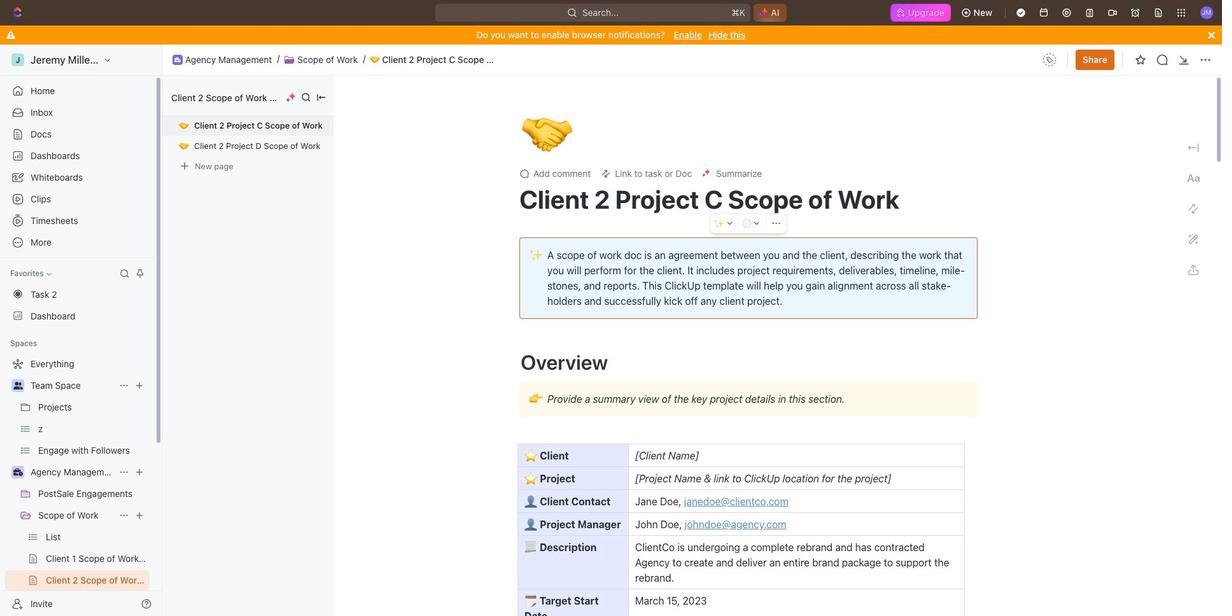 Task type: vqa. For each thing, say whether or not it's contained in the screenshot.
bottom The Business Time image
yes



Task type: describe. For each thing, give the bounding box(es) containing it.
business time image
[[174, 57, 181, 62]]



Task type: locate. For each thing, give the bounding box(es) containing it.
blue image
[[743, 219, 752, 228]]

tree
[[5, 354, 150, 616]]

tree inside sidebar navigation
[[5, 354, 150, 616]]

user group image
[[13, 382, 23, 390]]

sidebar navigation
[[0, 45, 165, 616]]

dropdown menu image
[[1040, 50, 1060, 70]]

jeremy miller's workspace, , element
[[11, 53, 24, 66]]

business time image
[[13, 469, 23, 476]]



